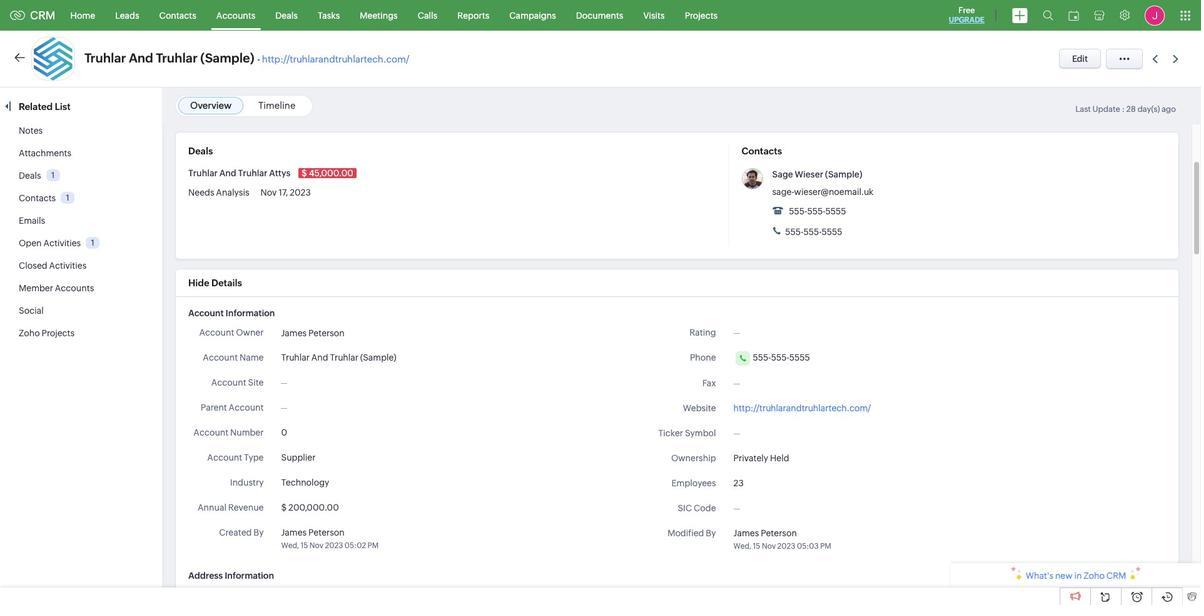 Task type: vqa. For each thing, say whether or not it's contained in the screenshot.


Task type: locate. For each thing, give the bounding box(es) containing it.
0 horizontal spatial wed,
[[281, 542, 299, 551]]

truhlar
[[85, 51, 126, 65], [156, 51, 198, 65], [188, 168, 218, 178], [238, 168, 268, 178], [281, 353, 310, 363], [330, 353, 359, 363]]

needs analysis
[[188, 188, 251, 198]]

deals
[[276, 10, 298, 20], [188, 146, 213, 156], [19, 171, 41, 181]]

accounts
[[216, 10, 256, 20], [55, 284, 94, 294]]

nov for account number
[[310, 542, 324, 551]]

pm right 05:03
[[821, 543, 832, 551]]

account down account information
[[199, 328, 234, 338]]

1 vertical spatial projects
[[42, 329, 75, 339]]

1 horizontal spatial 15
[[753, 543, 761, 551]]

attys
[[269, 168, 291, 178]]

james down $  200,000.00
[[281, 528, 307, 538]]

accounts down closed activities link
[[55, 284, 94, 294]]

and for truhlar and truhlar (sample)
[[312, 353, 328, 363]]

1 horizontal spatial http://truhlarandtruhlartech.com/
[[734, 404, 872, 414]]

james right owner
[[281, 329, 307, 339]]

0 horizontal spatial zoho
[[19, 329, 40, 339]]

0 vertical spatial activities
[[43, 238, 81, 248]]

2023 inside 'james peterson wed, 15 nov 2023 05:03 pm'
[[778, 543, 796, 551]]

2023 right 17,
[[290, 188, 311, 198]]

1 vertical spatial (sample)
[[826, 170, 863, 180]]

0 horizontal spatial (sample)
[[200, 51, 255, 65]]

1 right open activities
[[91, 238, 94, 248]]

by right modified
[[706, 529, 716, 539]]

15 inside james peterson wed, 15 nov 2023 05:02 pm
[[301, 542, 308, 551]]

http://truhlarandtruhlartech.com/ up held
[[734, 404, 872, 414]]

2 horizontal spatial 2023
[[778, 543, 796, 551]]

account
[[188, 309, 224, 319], [199, 328, 234, 338], [203, 353, 238, 363], [211, 378, 246, 388], [229, 403, 264, 413], [194, 428, 229, 438], [207, 453, 242, 463]]

what's new in zoho crm link
[[951, 564, 1202, 588]]

peterson inside james peterson wed, 15 nov 2023 05:02 pm
[[309, 528, 345, 538]]

crm right in
[[1107, 571, 1127, 581]]

1 horizontal spatial nov
[[310, 542, 324, 551]]

1 vertical spatial $
[[281, 503, 287, 513]]

(sample) for truhlar and truhlar (sample) - http://truhlarandtruhlartech.com/
[[200, 51, 255, 65]]

needs
[[188, 188, 214, 198]]

1 horizontal spatial (sample)
[[360, 353, 397, 363]]

activities up member accounts
[[49, 261, 87, 271]]

15 left 05:03
[[753, 543, 761, 551]]

1 horizontal spatial wed,
[[734, 543, 752, 551]]

peterson up truhlar and truhlar (sample)
[[309, 329, 345, 339]]

http://truhlarandtruhlartech.com/ link down tasks link
[[262, 54, 410, 64]]

0 horizontal spatial pm
[[368, 542, 379, 551]]

account down parent
[[194, 428, 229, 438]]

calls
[[418, 10, 438, 20]]

1 horizontal spatial 1
[[66, 193, 69, 203]]

wed, inside 'james peterson wed, 15 nov 2023 05:03 pm'
[[734, 543, 752, 551]]

account for account number
[[194, 428, 229, 438]]

2023 for account number
[[325, 542, 343, 551]]

james
[[281, 329, 307, 339], [281, 528, 307, 538], [734, 529, 759, 539]]

nov for ticker symbol
[[762, 543, 776, 551]]

held
[[771, 454, 790, 464]]

2 vertical spatial (sample)
[[360, 353, 397, 363]]

contacts up 'sage'
[[742, 146, 783, 156]]

(sample) for truhlar and truhlar (sample)
[[360, 353, 397, 363]]

1 vertical spatial http://truhlarandtruhlartech.com/ link
[[734, 404, 872, 414]]

15 down $  200,000.00
[[301, 542, 308, 551]]

$ for $ 45,000.00
[[302, 168, 307, 178]]

deals link
[[266, 0, 308, 30], [19, 171, 41, 181]]

documents
[[576, 10, 624, 20]]

0 vertical spatial 1
[[51, 171, 55, 180]]

sage wieser (sample)
[[773, 170, 863, 180]]

0 vertical spatial crm
[[30, 9, 55, 22]]

http://truhlarandtruhlartech.com/
[[262, 54, 410, 64], [734, 404, 872, 414]]

0 vertical spatial deals
[[276, 10, 298, 20]]

05:02
[[345, 542, 366, 551]]

0 horizontal spatial deals link
[[19, 171, 41, 181]]

and up analysis
[[220, 168, 237, 178]]

james down 23
[[734, 529, 759, 539]]

$
[[302, 168, 307, 178], [281, 503, 287, 513]]

2 horizontal spatial contacts
[[742, 146, 783, 156]]

0 horizontal spatial $
[[281, 503, 287, 513]]

1 horizontal spatial pm
[[821, 543, 832, 551]]

2023 left 05:02 at the left bottom of the page
[[325, 542, 343, 551]]

account owner
[[199, 328, 264, 338]]

hide details link
[[188, 278, 242, 289]]

http://truhlarandtruhlartech.com/ down tasks link
[[262, 54, 410, 64]]

0 horizontal spatial and
[[129, 51, 153, 65]]

deals left tasks
[[276, 10, 298, 20]]

deals up the "needs"
[[188, 146, 213, 156]]

last update : 28 day(s) ago
[[1076, 105, 1177, 114]]

wed, for created by
[[281, 542, 299, 551]]

member accounts
[[19, 284, 94, 294]]

projects right visits link
[[685, 10, 718, 20]]

$ right attys
[[302, 168, 307, 178]]

$ left 200,000.00
[[281, 503, 287, 513]]

site
[[248, 378, 264, 388]]

zoho down social link
[[19, 329, 40, 339]]

1 vertical spatial activities
[[49, 261, 87, 271]]

created by
[[219, 528, 264, 538]]

nov left 05:03
[[762, 543, 776, 551]]

calls link
[[408, 0, 448, 30]]

1 horizontal spatial deals link
[[266, 0, 308, 30]]

leads
[[115, 10, 139, 20]]

2023 left 05:03
[[778, 543, 796, 551]]

information right address
[[225, 571, 274, 581]]

2023
[[290, 188, 311, 198], [325, 542, 343, 551], [778, 543, 796, 551]]

nov inside james peterson wed, 15 nov 2023 05:02 pm
[[310, 542, 324, 551]]

contacts up the emails
[[19, 193, 56, 203]]

peterson for james peterson wed, 15 nov 2023 05:02 pm
[[309, 528, 345, 538]]

0 vertical spatial http://truhlarandtruhlartech.com/
[[262, 54, 410, 64]]

0 vertical spatial (sample)
[[200, 51, 255, 65]]

member
[[19, 284, 53, 294]]

address
[[188, 571, 223, 581]]

2023 inside james peterson wed, 15 nov 2023 05:02 pm
[[325, 542, 343, 551]]

campaigns
[[510, 10, 556, 20]]

truhlar and truhlar (sample) - http://truhlarandtruhlartech.com/
[[85, 51, 410, 65]]

crm left 'home'
[[30, 9, 55, 22]]

1 vertical spatial contacts
[[742, 146, 783, 156]]

update
[[1093, 105, 1121, 114]]

1 vertical spatial http://truhlarandtruhlartech.com/
[[734, 404, 872, 414]]

0 vertical spatial projects
[[685, 10, 718, 20]]

peterson
[[309, 329, 345, 339], [309, 528, 345, 538], [761, 529, 797, 539]]

1 vertical spatial and
[[220, 168, 237, 178]]

0 vertical spatial accounts
[[216, 10, 256, 20]]

0 horizontal spatial by
[[254, 528, 264, 538]]

2023 for ticker symbol
[[778, 543, 796, 551]]

and down leads
[[129, 51, 153, 65]]

0 vertical spatial contacts
[[159, 10, 196, 20]]

annual revenue
[[198, 503, 264, 513]]

1 horizontal spatial contacts
[[159, 10, 196, 20]]

2 horizontal spatial nov
[[762, 543, 776, 551]]

address information
[[188, 571, 274, 581]]

nov inside 'james peterson wed, 15 nov 2023 05:03 pm'
[[762, 543, 776, 551]]

contacts link
[[149, 0, 206, 30], [19, 193, 56, 203]]

projects link
[[675, 0, 728, 30]]

and for truhlar and truhlar attys
[[220, 168, 237, 178]]

tasks
[[318, 10, 340, 20]]

profile image
[[1145, 5, 1165, 25]]

sage-
[[773, 187, 795, 197]]

social link
[[19, 306, 44, 316]]

28
[[1127, 105, 1137, 114]]

accounts up truhlar and truhlar (sample) - http://truhlarandtruhlartech.com/
[[216, 10, 256, 20]]

15 for modified by
[[753, 543, 761, 551]]

timeline
[[259, 100, 296, 111]]

wed,
[[281, 542, 299, 551], [734, 543, 752, 551]]

sic code
[[678, 504, 716, 514]]

nov left 17,
[[261, 188, 277, 198]]

analysis
[[216, 188, 249, 198]]

45,000.00
[[309, 168, 354, 178]]

sage wieser (sample) link
[[773, 170, 863, 180]]

projects down social link
[[42, 329, 75, 339]]

2 horizontal spatial 1
[[91, 238, 94, 248]]

visits
[[644, 10, 665, 20]]

nov down 200,000.00
[[310, 542, 324, 551]]

0 horizontal spatial http://truhlarandtruhlartech.com/
[[262, 54, 410, 64]]

contacts right the leads "link"
[[159, 10, 196, 20]]

member accounts link
[[19, 284, 94, 294]]

1 horizontal spatial by
[[706, 529, 716, 539]]

5555
[[826, 207, 847, 217], [822, 227, 843, 237], [790, 353, 810, 363]]

by right created
[[254, 528, 264, 538]]

1 vertical spatial contacts link
[[19, 193, 56, 203]]

pm right 05:02 at the left bottom of the page
[[368, 542, 379, 551]]

account down hide
[[188, 309, 224, 319]]

1 horizontal spatial contacts link
[[149, 0, 206, 30]]

open activities link
[[19, 238, 81, 248]]

revenue
[[228, 503, 264, 513]]

http://truhlarandtruhlartech.com/ link
[[262, 54, 410, 64], [734, 404, 872, 414]]

0 horizontal spatial deals
[[19, 171, 41, 181]]

2 vertical spatial 5555
[[790, 353, 810, 363]]

and down james peterson
[[312, 353, 328, 363]]

1 horizontal spatial $
[[302, 168, 307, 178]]

emails
[[19, 216, 45, 226]]

0 horizontal spatial accounts
[[55, 284, 94, 294]]

0 vertical spatial 5555
[[826, 207, 847, 217]]

1 vertical spatial crm
[[1107, 571, 1127, 581]]

0 horizontal spatial 1
[[51, 171, 55, 180]]

and
[[129, 51, 153, 65], [220, 168, 237, 178], [312, 353, 328, 363]]

account up parent account
[[211, 378, 246, 388]]

social
[[19, 306, 44, 316]]

0 horizontal spatial nov
[[261, 188, 277, 198]]

http://truhlarandtruhlartech.com/ link up held
[[734, 404, 872, 414]]

nov
[[261, 188, 277, 198], [310, 542, 324, 551], [762, 543, 776, 551]]

2 vertical spatial and
[[312, 353, 328, 363]]

1 horizontal spatial 2023
[[325, 542, 343, 551]]

0 horizontal spatial contacts link
[[19, 193, 56, 203]]

contacts
[[159, 10, 196, 20], [742, 146, 783, 156], [19, 193, 56, 203]]

edit
[[1073, 54, 1088, 64]]

1 vertical spatial 1
[[66, 193, 69, 203]]

0 vertical spatial $
[[302, 168, 307, 178]]

2 horizontal spatial and
[[312, 353, 328, 363]]

zoho right in
[[1084, 571, 1105, 581]]

information
[[226, 309, 275, 319], [225, 571, 274, 581]]

1 horizontal spatial http://truhlarandtruhlartech.com/ link
[[734, 404, 872, 414]]

wed, inside james peterson wed, 15 nov 2023 05:02 pm
[[281, 542, 299, 551]]

0 vertical spatial http://truhlarandtruhlartech.com/ link
[[262, 54, 410, 64]]

$ 45,000.00
[[302, 168, 354, 178]]

15 inside 'james peterson wed, 15 nov 2023 05:03 pm'
[[753, 543, 761, 551]]

0 vertical spatial deals link
[[266, 0, 308, 30]]

related list
[[19, 101, 73, 112]]

sic
[[678, 504, 692, 514]]

james for james peterson wed, 15 nov 2023 05:03 pm
[[734, 529, 759, 539]]

zoho
[[19, 329, 40, 339], [1084, 571, 1105, 581]]

1 horizontal spatial deals
[[188, 146, 213, 156]]

1 vertical spatial information
[[225, 571, 274, 581]]

pm inside 'james peterson wed, 15 nov 2023 05:03 pm'
[[821, 543, 832, 551]]

account down account owner
[[203, 353, 238, 363]]

1 for open activities
[[91, 238, 94, 248]]

1 vertical spatial zoho
[[1084, 571, 1105, 581]]

deals down attachments link
[[19, 171, 41, 181]]

1 up open activities link
[[66, 193, 69, 203]]

1 vertical spatial deals link
[[19, 171, 41, 181]]

attachments link
[[19, 148, 71, 158]]

deals link left tasks
[[266, 0, 308, 30]]

pm
[[368, 542, 379, 551], [821, 543, 832, 551]]

activities up closed activities
[[43, 238, 81, 248]]

0 vertical spatial zoho
[[19, 329, 40, 339]]

0 vertical spatial contacts link
[[149, 0, 206, 30]]

2 vertical spatial 1
[[91, 238, 94, 248]]

pm inside james peterson wed, 15 nov 2023 05:02 pm
[[368, 542, 379, 551]]

2 vertical spatial contacts
[[19, 193, 56, 203]]

information up owner
[[226, 309, 275, 319]]

contacts link up the emails
[[19, 193, 56, 203]]

calendar image
[[1069, 10, 1080, 20]]

in
[[1075, 571, 1082, 581]]

peterson inside 'james peterson wed, 15 nov 2023 05:03 pm'
[[761, 529, 797, 539]]

15
[[301, 542, 308, 551], [753, 543, 761, 551]]

account down account number
[[207, 453, 242, 463]]

peterson down 200,000.00
[[309, 528, 345, 538]]

0 vertical spatial and
[[129, 51, 153, 65]]

deals link down attachments link
[[19, 171, 41, 181]]

0 horizontal spatial http://truhlarandtruhlartech.com/ link
[[262, 54, 410, 64]]

1 down attachments link
[[51, 171, 55, 180]]

james inside 'james peterson wed, 15 nov 2023 05:03 pm'
[[734, 529, 759, 539]]

contacts link right leads
[[149, 0, 206, 30]]

0 vertical spatial information
[[226, 309, 275, 319]]

peterson up 05:03
[[761, 529, 797, 539]]

1 horizontal spatial and
[[220, 168, 237, 178]]

nov 17, 2023
[[261, 188, 311, 198]]

0 horizontal spatial 15
[[301, 542, 308, 551]]

account information
[[188, 309, 275, 319]]

james inside james peterson wed, 15 nov 2023 05:02 pm
[[281, 528, 307, 538]]

555-555-5555
[[788, 207, 847, 217], [784, 227, 843, 237], [753, 353, 810, 363]]



Task type: describe. For each thing, give the bounding box(es) containing it.
wieser@noemail.uk
[[795, 187, 874, 197]]

ticker
[[659, 429, 684, 439]]

ticker symbol
[[659, 429, 716, 439]]

profile element
[[1138, 0, 1173, 30]]

account name
[[203, 353, 264, 363]]

:
[[1123, 105, 1125, 114]]

account for account site
[[211, 378, 246, 388]]

account for account owner
[[199, 328, 234, 338]]

phone
[[690, 353, 716, 363]]

documents link
[[566, 0, 634, 30]]

sage
[[773, 170, 794, 180]]

type
[[244, 453, 264, 463]]

account for account type
[[207, 453, 242, 463]]

created
[[219, 528, 252, 538]]

2 horizontal spatial deals
[[276, 10, 298, 20]]

number
[[230, 428, 264, 438]]

attachments
[[19, 148, 71, 158]]

james peterson
[[281, 329, 345, 339]]

rating
[[690, 328, 716, 338]]

peterson for james peterson wed, 15 nov 2023 05:03 pm
[[761, 529, 797, 539]]

overview
[[190, 100, 232, 111]]

by for modified by
[[706, 529, 716, 539]]

previous record image
[[1153, 55, 1159, 63]]

timeline link
[[259, 100, 296, 111]]

activities for open activities
[[43, 238, 81, 248]]

employees
[[672, 479, 716, 489]]

pm for technology
[[368, 542, 379, 551]]

1 horizontal spatial projects
[[685, 10, 718, 20]]

james for james peterson
[[281, 329, 307, 339]]

reports link
[[448, 0, 500, 30]]

2 vertical spatial 555-555-5555
[[753, 353, 810, 363]]

reports
[[458, 10, 490, 20]]

2 vertical spatial deals
[[19, 171, 41, 181]]

owner
[[236, 328, 264, 338]]

next record image
[[1174, 55, 1182, 63]]

notes
[[19, 126, 43, 136]]

open
[[19, 238, 42, 248]]

2 horizontal spatial (sample)
[[826, 170, 863, 180]]

accounts link
[[206, 0, 266, 30]]

1 vertical spatial 5555
[[822, 227, 843, 237]]

related
[[19, 101, 53, 112]]

1 vertical spatial accounts
[[55, 284, 94, 294]]

account up number
[[229, 403, 264, 413]]

james for james peterson wed, 15 nov 2023 05:02 pm
[[281, 528, 307, 538]]

information for address information
[[225, 571, 274, 581]]

account for account name
[[203, 353, 238, 363]]

overview link
[[190, 100, 232, 111]]

upgrade
[[949, 16, 985, 24]]

parent account
[[201, 403, 264, 413]]

emails link
[[19, 216, 45, 226]]

symbol
[[685, 429, 716, 439]]

campaigns link
[[500, 0, 566, 30]]

0 vertical spatial 555-555-5555
[[788, 207, 847, 217]]

peterson for james peterson
[[309, 329, 345, 339]]

sage-wieser@noemail.uk
[[773, 187, 874, 197]]

23
[[734, 479, 744, 489]]

james peterson wed, 15 nov 2023 05:03 pm
[[734, 529, 832, 551]]

0 horizontal spatial contacts
[[19, 193, 56, 203]]

1 horizontal spatial accounts
[[216, 10, 256, 20]]

modified
[[668, 529, 704, 539]]

1 horizontal spatial crm
[[1107, 571, 1127, 581]]

1 vertical spatial deals
[[188, 146, 213, 156]]

open activities
[[19, 238, 81, 248]]

james peterson wed, 15 nov 2023 05:02 pm
[[281, 528, 379, 551]]

crm link
[[10, 9, 55, 22]]

200,000.00
[[289, 503, 339, 513]]

zoho projects link
[[19, 329, 75, 339]]

0 horizontal spatial crm
[[30, 9, 55, 22]]

privately held
[[734, 454, 790, 464]]

account for account information
[[188, 309, 224, 319]]

information for account information
[[226, 309, 275, 319]]

ownership
[[672, 454, 716, 464]]

home
[[70, 10, 95, 20]]

annual
[[198, 503, 227, 513]]

fax
[[703, 379, 716, 389]]

search image
[[1043, 10, 1054, 21]]

17,
[[279, 188, 288, 198]]

1 for contacts
[[66, 193, 69, 203]]

home link
[[60, 0, 105, 30]]

last
[[1076, 105, 1092, 114]]

visits link
[[634, 0, 675, 30]]

by for created by
[[254, 528, 264, 538]]

1 horizontal spatial zoho
[[1084, 571, 1105, 581]]

hide
[[188, 278, 210, 289]]

industry
[[230, 478, 264, 488]]

closed activities
[[19, 261, 87, 271]]

what's
[[1026, 571, 1054, 581]]

closed activities link
[[19, 261, 87, 271]]

and for truhlar and truhlar (sample) - http://truhlarandtruhlartech.com/
[[129, 51, 153, 65]]

create menu image
[[1013, 8, 1028, 23]]

account type
[[207, 453, 264, 463]]

new
[[1056, 571, 1073, 581]]

1 for deals
[[51, 171, 55, 180]]

technology
[[281, 478, 329, 488]]

15 for created by
[[301, 542, 308, 551]]

edit button
[[1060, 49, 1102, 69]]

0 horizontal spatial projects
[[42, 329, 75, 339]]

supplier
[[281, 453, 316, 463]]

notes link
[[19, 126, 43, 136]]

pm for 23
[[821, 543, 832, 551]]

0
[[281, 428, 287, 438]]

$ for $  200,000.00
[[281, 503, 287, 513]]

truhlar and truhlar attys
[[188, 168, 292, 178]]

name
[[240, 353, 264, 363]]

$  200,000.00
[[281, 503, 339, 513]]

http://truhlarandtruhlartech.com/ inside truhlar and truhlar (sample) - http://truhlarandtruhlartech.com/
[[262, 54, 410, 64]]

free upgrade
[[949, 6, 985, 24]]

search element
[[1036, 0, 1062, 31]]

wed, for modified by
[[734, 543, 752, 551]]

0 horizontal spatial 2023
[[290, 188, 311, 198]]

parent
[[201, 403, 227, 413]]

account site
[[211, 378, 264, 388]]

privately
[[734, 454, 769, 464]]

truhlar and truhlar (sample)
[[281, 353, 397, 363]]

-
[[257, 54, 260, 64]]

activities for closed activities
[[49, 261, 87, 271]]

create menu element
[[1005, 0, 1036, 30]]

tasks link
[[308, 0, 350, 30]]

1 vertical spatial 555-555-5555
[[784, 227, 843, 237]]



